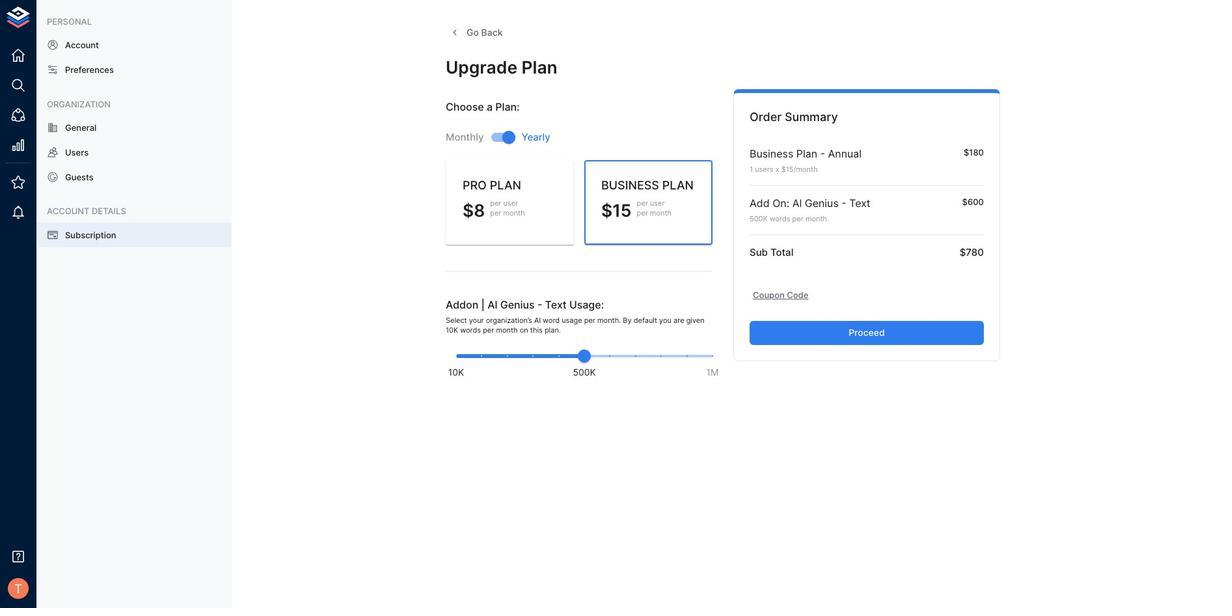 Task type: locate. For each thing, give the bounding box(es) containing it.
code
[[787, 290, 809, 300]]

1 horizontal spatial -
[[821, 147, 825, 160]]

- down the annual
[[842, 197, 847, 210]]

text inside add on: al genius - text 500k words per month.
[[850, 197, 871, 210]]

1 vertical spatial al
[[488, 298, 498, 311]]

0 horizontal spatial 500k
[[573, 366, 596, 377]]

month down organization's at the left of the page
[[496, 326, 518, 335]]

text
[[850, 197, 871, 210], [545, 298, 567, 311]]

15 right x at the right top of page
[[786, 164, 794, 174]]

1 horizontal spatial text
[[850, 197, 871, 210]]

business
[[750, 147, 794, 160]]

month down business plan
[[650, 209, 672, 218]]

text down the annual
[[850, 197, 871, 210]]

al right on:
[[793, 197, 802, 210]]

month right 8
[[504, 209, 525, 218]]

2 plan from the left
[[663, 178, 694, 192]]

1 vertical spatial 500k
[[573, 366, 596, 377]]

are
[[674, 316, 685, 325]]

default
[[634, 316, 658, 325]]

0 horizontal spatial 15
[[613, 200, 632, 221]]

0 horizontal spatial al
[[488, 298, 498, 311]]

1 vertical spatial -
[[842, 197, 847, 210]]

15
[[786, 164, 794, 174], [613, 200, 632, 221]]

0 horizontal spatial month.
[[598, 316, 621, 325]]

0 vertical spatial text
[[850, 197, 871, 210]]

500k down usage
[[573, 366, 596, 377]]

15 down business
[[613, 200, 632, 221]]

month.
[[806, 214, 829, 223], [598, 316, 621, 325]]

al
[[793, 197, 802, 210], [488, 298, 498, 311], [534, 316, 541, 325]]

words inside add on: al genius - text 500k words per month.
[[770, 214, 791, 223]]

usage:
[[570, 298, 604, 311]]

1 horizontal spatial genius
[[805, 197, 839, 210]]

pro
[[463, 178, 487, 192]]

plan
[[490, 178, 522, 192], [663, 178, 694, 192]]

text inside addon | al genius - text usage: select your organization's al word usage per month. by default you are given 10k words per month on this plan.
[[545, 298, 567, 311]]

1 horizontal spatial 500k
[[750, 214, 768, 223]]

plan
[[522, 56, 558, 77], [797, 147, 818, 160]]

0 vertical spatial words
[[770, 214, 791, 223]]

0 vertical spatial al
[[793, 197, 802, 210]]

al inside add on: al genius - text 500k words per month.
[[793, 197, 802, 210]]

by
[[623, 316, 632, 325]]

month
[[504, 209, 525, 218], [650, 209, 672, 218], [496, 326, 518, 335]]

$ inside "$ 15 per user per month"
[[602, 200, 613, 221]]

1 horizontal spatial al
[[534, 316, 541, 325]]

1 vertical spatial month.
[[598, 316, 621, 325]]

plan for upgrade
[[522, 56, 558, 77]]

-
[[821, 147, 825, 160], [842, 197, 847, 210], [538, 298, 543, 311]]

1 horizontal spatial plan
[[663, 178, 694, 192]]

users
[[755, 164, 774, 174]]

month. down /month
[[806, 214, 829, 223]]

yearly
[[522, 131, 551, 143]]

$780
[[960, 246, 984, 259]]

1 user from the left
[[504, 199, 518, 208]]

genius
[[805, 197, 839, 210], [500, 298, 535, 311]]

/month
[[794, 164, 818, 174]]

order
[[750, 110, 782, 124]]

1 plan from the left
[[490, 178, 522, 192]]

0 vertical spatial genius
[[805, 197, 839, 210]]

1 vertical spatial genius
[[500, 298, 535, 311]]

subscription
[[65, 229, 116, 240]]

1 vertical spatial words
[[460, 326, 481, 335]]

- inside add on: al genius - text 500k words per month.
[[842, 197, 847, 210]]

words
[[770, 214, 791, 223], [460, 326, 481, 335]]

0 vertical spatial plan
[[522, 56, 558, 77]]

0 vertical spatial 15
[[786, 164, 794, 174]]

month inside the $ 8 per user per month
[[504, 209, 525, 218]]

- up 'this'
[[538, 298, 543, 311]]

2 vertical spatial -
[[538, 298, 543, 311]]

$ inside the $ 8 per user per month
[[463, 200, 474, 221]]

coupon
[[753, 290, 785, 300]]

choose a plan:
[[446, 101, 520, 114]]

plan up /month
[[797, 147, 818, 160]]

go back button
[[446, 21, 508, 45]]

total
[[771, 246, 794, 259]]

summary
[[785, 110, 838, 124]]

2 horizontal spatial -
[[842, 197, 847, 210]]

month for 15
[[650, 209, 672, 218]]

user inside the $ 8 per user per month
[[504, 199, 518, 208]]

words down your
[[460, 326, 481, 335]]

10k
[[446, 326, 458, 335], [448, 366, 464, 377]]

$ for 15
[[602, 200, 613, 221]]

month. left by
[[598, 316, 621, 325]]

0 horizontal spatial genius
[[500, 298, 535, 311]]

0 vertical spatial month.
[[806, 214, 829, 223]]

user down business plan
[[650, 199, 665, 208]]

preferences link
[[36, 58, 232, 82]]

$ down pro
[[463, 200, 474, 221]]

plan right the upgrade
[[522, 56, 558, 77]]

account details
[[47, 206, 126, 216]]

genius inside addon | al genius - text usage: select your organization's al word usage per month. by default you are given 10k words per month on this plan.
[[500, 298, 535, 311]]

2 horizontal spatial $
[[782, 164, 786, 174]]

$ down business
[[602, 200, 613, 221]]

0 horizontal spatial text
[[545, 298, 567, 311]]

genius up organization's at the left of the page
[[500, 298, 535, 311]]

month inside addon | al genius - text usage: select your organization's al word usage per month. by default you are given 10k words per month on this plan.
[[496, 326, 518, 335]]

al right |
[[488, 298, 498, 311]]

user
[[504, 199, 518, 208], [650, 199, 665, 208]]

go
[[467, 27, 479, 38]]

0 horizontal spatial words
[[460, 326, 481, 335]]

$ right x at the right top of page
[[782, 164, 786, 174]]

personal
[[47, 16, 92, 27]]

500k down add
[[750, 214, 768, 223]]

add on: al genius - text 500k words per month.
[[750, 197, 871, 223]]

text up the word
[[545, 298, 567, 311]]

0 vertical spatial 10k
[[446, 326, 458, 335]]

go back
[[467, 27, 503, 38]]

1 vertical spatial plan
[[797, 147, 818, 160]]

- inside addon | al genius - text usage: select your organization's al word usage per month. by default you are given 10k words per month on this plan.
[[538, 298, 543, 311]]

1 horizontal spatial words
[[770, 214, 791, 223]]

$
[[782, 164, 786, 174], [463, 200, 474, 221], [602, 200, 613, 221]]

coupon code button
[[750, 285, 812, 305]]

per
[[490, 199, 502, 208], [637, 199, 648, 208], [490, 209, 502, 218], [637, 209, 648, 218], [793, 214, 804, 223], [584, 316, 596, 325], [483, 326, 494, 335]]

1 horizontal spatial 15
[[786, 164, 794, 174]]

plan.
[[545, 326, 561, 335]]

plan up the $ 8 per user per month
[[490, 178, 522, 192]]

2 user from the left
[[650, 199, 665, 208]]

user for 15
[[650, 199, 665, 208]]

0 horizontal spatial user
[[504, 199, 518, 208]]

user inside "$ 15 per user per month"
[[650, 199, 665, 208]]

add
[[750, 197, 770, 210]]

1 vertical spatial 10k
[[448, 366, 464, 377]]

2 horizontal spatial al
[[793, 197, 802, 210]]

user down pro plan
[[504, 199, 518, 208]]

given
[[687, 316, 705, 325]]

al up 'this'
[[534, 316, 541, 325]]

0 horizontal spatial plan
[[522, 56, 558, 77]]

1 horizontal spatial $
[[602, 200, 613, 221]]

1m
[[707, 366, 719, 377]]

500k
[[750, 214, 768, 223], [573, 366, 596, 377]]

general
[[65, 122, 97, 133]]

- for usage:
[[538, 298, 543, 311]]

plan right business
[[663, 178, 694, 192]]

plan inside business plan - annual 1 users x $ 15 /month
[[797, 147, 818, 160]]

15 inside business plan - annual 1 users x $ 15 /month
[[786, 164, 794, 174]]

0 horizontal spatial plan
[[490, 178, 522, 192]]

plan for business
[[797, 147, 818, 160]]

genius inside add on: al genius - text 500k words per month.
[[805, 197, 839, 210]]

x
[[776, 164, 780, 174]]

words inside addon | al genius - text usage: select your organization's al word usage per month. by default you are given 10k words per month on this plan.
[[460, 326, 481, 335]]

1 horizontal spatial plan
[[797, 147, 818, 160]]

1 vertical spatial text
[[545, 298, 567, 311]]

words down on:
[[770, 214, 791, 223]]

0 horizontal spatial -
[[538, 298, 543, 311]]

0 horizontal spatial $
[[463, 200, 474, 221]]

al for on:
[[793, 197, 802, 210]]

month. inside addon | al genius - text usage: select your organization's al word usage per month. by default you are given 10k words per month on this plan.
[[598, 316, 621, 325]]

$ 8 per user per month
[[463, 199, 525, 221]]

month inside "$ 15 per user per month"
[[650, 209, 672, 218]]

0 vertical spatial -
[[821, 147, 825, 160]]

genius down /month
[[805, 197, 839, 210]]

0 vertical spatial 500k
[[750, 214, 768, 223]]

500k inside add on: al genius - text 500k words per month.
[[750, 214, 768, 223]]

- left the annual
[[821, 147, 825, 160]]

1 vertical spatial 15
[[613, 200, 632, 221]]

15 inside "$ 15 per user per month"
[[613, 200, 632, 221]]

1 horizontal spatial month.
[[806, 214, 829, 223]]

1 horizontal spatial user
[[650, 199, 665, 208]]



Task type: describe. For each thing, give the bounding box(es) containing it.
pro plan
[[463, 178, 522, 192]]

1
[[750, 164, 753, 174]]

annual
[[828, 147, 862, 160]]

a
[[487, 101, 493, 114]]

addon | al genius - text usage: select your organization's al word usage per month. by default you are given 10k words per month on this plan.
[[446, 298, 705, 335]]

choose
[[446, 101, 484, 114]]

business
[[602, 178, 659, 192]]

organization's
[[486, 316, 532, 325]]

your
[[469, 316, 484, 325]]

- for 500k
[[842, 197, 847, 210]]

account
[[65, 40, 99, 50]]

genius for on:
[[805, 197, 839, 210]]

back
[[482, 27, 503, 38]]

$ inside business plan - annual 1 users x $ 15 /month
[[782, 164, 786, 174]]

|
[[481, 298, 485, 311]]

monthly
[[446, 131, 484, 143]]

guests
[[65, 172, 94, 182]]

details
[[92, 206, 126, 216]]

organization
[[47, 99, 111, 109]]

users link
[[36, 140, 232, 165]]

addon
[[446, 298, 479, 311]]

- inside business plan - annual 1 users x $ 15 /month
[[821, 147, 825, 160]]

preferences
[[65, 65, 114, 75]]

genius for |
[[500, 298, 535, 311]]

month. inside add on: al genius - text 500k words per month.
[[806, 214, 829, 223]]

order summary
[[750, 110, 838, 124]]

upgrade
[[446, 56, 518, 77]]

10k inside addon | al genius - text usage: select your organization's al word usage per month. by default you are given 10k words per month on this plan.
[[446, 326, 458, 335]]

8
[[474, 200, 485, 221]]

on:
[[773, 197, 790, 210]]

text for usage:
[[545, 298, 567, 311]]

plan for 8
[[490, 178, 522, 192]]

month for 8
[[504, 209, 525, 218]]

account
[[47, 206, 90, 216]]

account link
[[36, 33, 232, 58]]

$ 15 per user per month
[[602, 199, 672, 221]]

user for 8
[[504, 199, 518, 208]]

sub total
[[750, 246, 794, 259]]

per inside add on: al genius - text 500k words per month.
[[793, 214, 804, 223]]

$180
[[964, 147, 984, 157]]

t
[[14, 581, 22, 596]]

t button
[[4, 574, 33, 603]]

text for 500k
[[850, 197, 871, 210]]

al for |
[[488, 298, 498, 311]]

proceed
[[849, 327, 885, 338]]

you
[[660, 316, 672, 325]]

select
[[446, 316, 467, 325]]

users
[[65, 147, 89, 158]]

subscription link
[[36, 222, 232, 247]]

upgrade plan
[[446, 56, 558, 77]]

business plan
[[602, 178, 694, 192]]

general link
[[36, 115, 232, 140]]

plan:
[[496, 101, 520, 114]]

usage
[[562, 316, 582, 325]]

$600
[[963, 197, 984, 207]]

plan for 15
[[663, 178, 694, 192]]

2 vertical spatial al
[[534, 316, 541, 325]]

word
[[543, 316, 560, 325]]

guests link
[[36, 165, 232, 190]]

on
[[520, 326, 528, 335]]

sub
[[750, 246, 768, 259]]

business plan - annual 1 users x $ 15 /month
[[750, 147, 862, 174]]

coupon code
[[753, 290, 809, 300]]

proceed button
[[750, 321, 984, 345]]

$ for 8
[[463, 200, 474, 221]]

this
[[530, 326, 543, 335]]



Task type: vqa. For each thing, say whether or not it's contained in the screenshot.
the left WORDS
yes



